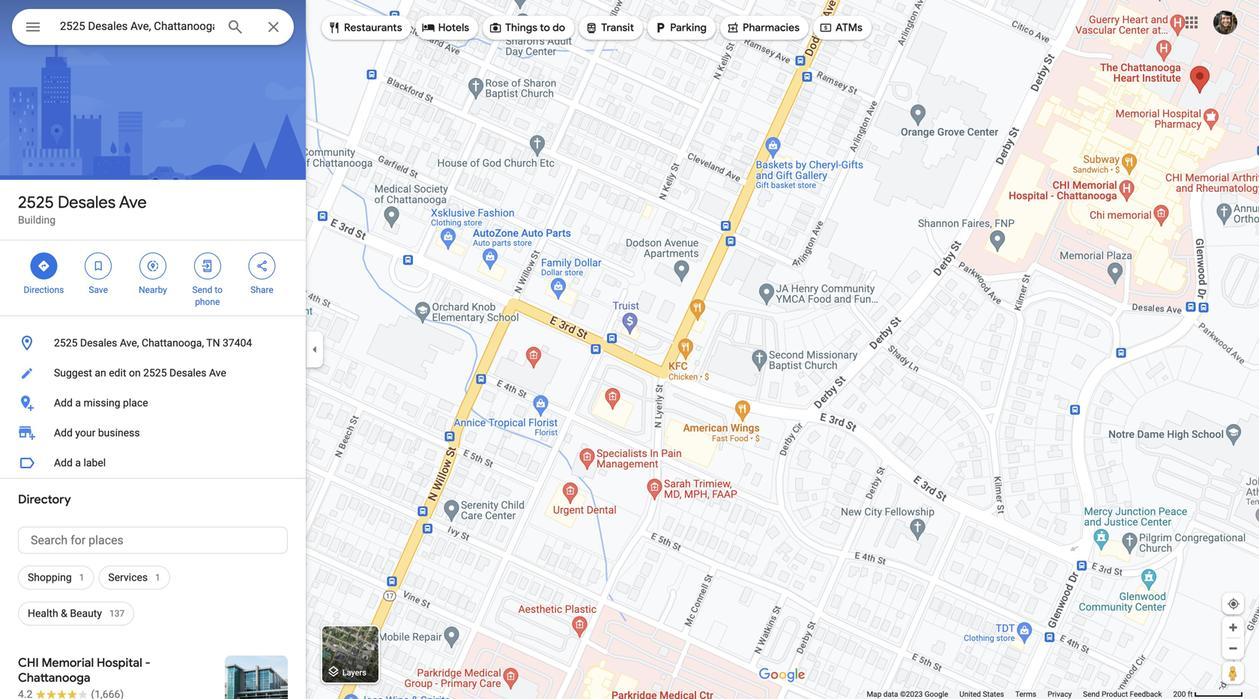 Task type: locate. For each thing, give the bounding box(es) containing it.
1 horizontal spatial to
[[540, 21, 550, 34]]

 search field
[[12, 9, 294, 48]]

map data ©2023 google
[[867, 690, 949, 699]]

desales for ave
[[58, 192, 116, 213]]

chi memorial hospital - chattanooga link
[[0, 644, 306, 700]]

0 horizontal spatial 1
[[79, 573, 84, 583]]

directory
[[18, 492, 71, 508]]

1 right shopping
[[79, 573, 84, 583]]

send product feedback button
[[1084, 690, 1163, 700]]


[[92, 258, 105, 274]]

tn
[[206, 337, 220, 349]]

send product feedback
[[1084, 690, 1163, 699]]

a for label
[[75, 457, 81, 469]]

shopping
[[28, 572, 72, 584]]

send up phone
[[192, 285, 213, 295]]

label
[[84, 457, 106, 469]]

add
[[54, 397, 73, 409], [54, 427, 73, 439], [54, 457, 73, 469]]

1 a from the top
[[75, 397, 81, 409]]

none field inside 2525 desales ave, chattanooga, tn 37404 field
[[60, 17, 214, 35]]


[[328, 19, 341, 36]]

None field
[[60, 17, 214, 35]]

1 add from the top
[[54, 397, 73, 409]]


[[819, 19, 833, 36]]

add inside button
[[54, 397, 73, 409]]

add inside 'button'
[[54, 457, 73, 469]]

2 vertical spatial desales
[[169, 367, 207, 379]]

a left label
[[75, 457, 81, 469]]

1 vertical spatial send
[[1084, 690, 1100, 699]]


[[654, 19, 667, 36]]

to
[[540, 21, 550, 34], [215, 285, 223, 295]]

a left missing
[[75, 397, 81, 409]]

0 horizontal spatial ave
[[119, 192, 147, 213]]

building
[[18, 214, 56, 226]]


[[585, 19, 599, 36]]

1 horizontal spatial 1
[[155, 573, 160, 583]]

0 vertical spatial ave
[[119, 192, 147, 213]]

send inside send to phone
[[192, 285, 213, 295]]

2 horizontal spatial 2525
[[143, 367, 167, 379]]

 pharmacies
[[727, 19, 800, 36]]

2525 desales ave building
[[18, 192, 147, 226]]

1 inside services 1
[[155, 573, 160, 583]]

collapse side panel image
[[307, 342, 323, 358]]

2 1 from the left
[[155, 573, 160, 583]]

an
[[95, 367, 106, 379]]

0 vertical spatial 2525
[[18, 192, 54, 213]]

0 horizontal spatial 2525
[[18, 192, 54, 213]]

hotels
[[438, 21, 469, 34]]

0 horizontal spatial send
[[192, 285, 213, 295]]

ft
[[1188, 690, 1193, 699]]

google
[[925, 690, 949, 699]]

 parking
[[654, 19, 707, 36]]

2 vertical spatial add
[[54, 457, 73, 469]]

None text field
[[18, 527, 288, 554]]

send
[[192, 285, 213, 295], [1084, 690, 1100, 699]]

1 right services
[[155, 573, 160, 583]]

37404
[[223, 337, 252, 349]]


[[255, 258, 269, 274]]

-
[[145, 656, 151, 671]]

directions
[[24, 285, 64, 295]]

137
[[109, 609, 125, 619]]

health & beauty 137
[[28, 608, 125, 620]]

2525 desales ave main content
[[0, 0, 306, 700]]

desales up 
[[58, 192, 116, 213]]

2525 inside 2525 desales ave building
[[18, 192, 54, 213]]

terms
[[1016, 690, 1037, 699]]

a
[[75, 397, 81, 409], [75, 457, 81, 469]]

2525 for ave,
[[54, 337, 78, 349]]

pharmacies
[[743, 21, 800, 34]]

ave
[[119, 192, 147, 213], [209, 367, 226, 379]]

0 vertical spatial desales
[[58, 192, 116, 213]]

2525 for ave
[[18, 192, 54, 213]]

add left your
[[54, 427, 73, 439]]

desales for ave,
[[80, 337, 117, 349]]


[[37, 258, 51, 274]]

atms
[[836, 21, 863, 34]]

footer
[[867, 690, 1174, 700]]

2525 Desales Ave, Chattanooga, TN 37404 field
[[12, 9, 294, 45]]

0 vertical spatial send
[[192, 285, 213, 295]]

1 vertical spatial add
[[54, 427, 73, 439]]

to left do
[[540, 21, 550, 34]]

a inside add a label 'button'
[[75, 457, 81, 469]]

suggest an edit on 2525 desales ave
[[54, 367, 226, 379]]

ave down tn
[[209, 367, 226, 379]]

1 vertical spatial 2525
[[54, 337, 78, 349]]

united states button
[[960, 690, 1005, 700]]

zoom in image
[[1228, 622, 1239, 634]]

0 vertical spatial a
[[75, 397, 81, 409]]

2525 up building at the top left of the page
[[18, 192, 54, 213]]

0 vertical spatial to
[[540, 21, 550, 34]]

desales inside 2525 desales ave building
[[58, 192, 116, 213]]

to inside  things to do
[[540, 21, 550, 34]]

desales up an
[[80, 337, 117, 349]]

©2023
[[900, 690, 923, 699]]

layers
[[342, 668, 367, 678]]

2525 right on
[[143, 367, 167, 379]]

feedback
[[1130, 690, 1163, 699]]

3 add from the top
[[54, 457, 73, 469]]

1
[[79, 573, 84, 583], [155, 573, 160, 583]]


[[201, 258, 214, 274]]

to up phone
[[215, 285, 223, 295]]

desales
[[58, 192, 116, 213], [80, 337, 117, 349], [169, 367, 207, 379]]

send left product
[[1084, 690, 1100, 699]]

add a missing place button
[[0, 388, 306, 418]]

2 add from the top
[[54, 427, 73, 439]]

1 horizontal spatial 2525
[[54, 337, 78, 349]]

1 1 from the left
[[79, 573, 84, 583]]

1 vertical spatial ave
[[209, 367, 226, 379]]

1 horizontal spatial send
[[1084, 690, 1100, 699]]


[[489, 19, 502, 36]]

add left label
[[54, 457, 73, 469]]

add down suggest
[[54, 397, 73, 409]]

1 inside shopping 1
[[79, 573, 84, 583]]

2 vertical spatial 2525
[[143, 367, 167, 379]]

0 vertical spatial add
[[54, 397, 73, 409]]

2 a from the top
[[75, 457, 81, 469]]

1 vertical spatial to
[[215, 285, 223, 295]]

desales down 'chattanooga,'
[[169, 367, 207, 379]]

ave up ""
[[119, 192, 147, 213]]

footer containing map data ©2023 google
[[867, 690, 1174, 700]]

things
[[505, 21, 538, 34]]

2525
[[18, 192, 54, 213], [54, 337, 78, 349], [143, 367, 167, 379]]

health
[[28, 608, 58, 620]]

send inside "button"
[[1084, 690, 1100, 699]]

2525 up suggest
[[54, 337, 78, 349]]

1 vertical spatial desales
[[80, 337, 117, 349]]

0 horizontal spatial to
[[215, 285, 223, 295]]

beauty
[[70, 608, 102, 620]]

1 vertical spatial a
[[75, 457, 81, 469]]

send to phone
[[192, 285, 223, 307]]

a inside add a missing place button
[[75, 397, 81, 409]]

2525 desales ave, chattanooga, tn 37404 button
[[0, 328, 306, 358]]

1 horizontal spatial ave
[[209, 367, 226, 379]]

add for add a missing place
[[54, 397, 73, 409]]

add your business
[[54, 427, 140, 439]]



Task type: vqa. For each thing, say whether or not it's contained in the screenshot.
Departure time
no



Task type: describe. For each thing, give the bounding box(es) containing it.

[[422, 19, 435, 36]]

states
[[983, 690, 1005, 699]]

show street view coverage image
[[1223, 662, 1245, 685]]

missing
[[84, 397, 120, 409]]

chattanooga
[[18, 671, 90, 686]]

to inside send to phone
[[215, 285, 223, 295]]

ave inside 2525 desales ave building
[[119, 192, 147, 213]]

 button
[[12, 9, 54, 48]]

hospital
[[97, 656, 142, 671]]

shopping 1
[[28, 572, 84, 584]]

data
[[884, 690, 899, 699]]

add a label
[[54, 457, 106, 469]]

 atms
[[819, 19, 863, 36]]

send for send to phone
[[192, 285, 213, 295]]

united
[[960, 690, 981, 699]]

chi memorial hospital - chattanooga
[[18, 656, 151, 686]]

ave inside button
[[209, 367, 226, 379]]

privacy
[[1048, 690, 1072, 699]]

united states
[[960, 690, 1005, 699]]


[[24, 16, 42, 38]]

add for add a label
[[54, 457, 73, 469]]

 transit
[[585, 19, 634, 36]]

footer inside google maps "element"
[[867, 690, 1174, 700]]

business
[[98, 427, 140, 439]]

ave,
[[120, 337, 139, 349]]

chattanooga,
[[142, 337, 204, 349]]

a for missing
[[75, 397, 81, 409]]

none text field inside 2525 desales ave main content
[[18, 527, 288, 554]]

zoom out image
[[1228, 643, 1239, 655]]

4.2 stars 1,666 reviews image
[[18, 688, 124, 700]]

add for add your business
[[54, 427, 73, 439]]

services
[[108, 572, 148, 584]]

add a missing place
[[54, 397, 148, 409]]

200
[[1174, 690, 1186, 699]]

parking
[[670, 21, 707, 34]]

add a label button
[[0, 448, 306, 478]]

 things to do
[[489, 19, 566, 36]]

save
[[89, 285, 108, 295]]


[[727, 19, 740, 36]]

services 1
[[108, 572, 160, 584]]

chi
[[18, 656, 39, 671]]

restaurants
[[344, 21, 402, 34]]

terms button
[[1016, 690, 1037, 700]]

2525 desales ave, chattanooga, tn 37404
[[54, 337, 252, 349]]

1 for shopping
[[79, 573, 84, 583]]

 restaurants
[[328, 19, 402, 36]]

place
[[123, 397, 148, 409]]

add your business link
[[0, 418, 306, 448]]

privacy button
[[1048, 690, 1072, 700]]

nearby
[[139, 285, 167, 295]]

send for send product feedback
[[1084, 690, 1100, 699]]

edit
[[109, 367, 126, 379]]

google maps element
[[0, 0, 1260, 700]]

do
[[553, 21, 566, 34]]

google account: giulia masi  
(giulia.masi@adept.ai) image
[[1214, 11, 1238, 35]]

200 ft
[[1174, 690, 1193, 699]]

&
[[61, 608, 67, 620]]

show your location image
[[1227, 598, 1241, 611]]

product
[[1102, 690, 1128, 699]]

memorial
[[42, 656, 94, 671]]

share
[[251, 285, 274, 295]]

1 for services
[[155, 573, 160, 583]]


[[146, 258, 160, 274]]

suggest an edit on 2525 desales ave button
[[0, 358, 306, 388]]

200 ft button
[[1174, 690, 1244, 699]]

phone
[[195, 297, 220, 307]]

your
[[75, 427, 95, 439]]

on
[[129, 367, 141, 379]]

actions for 2525 desales ave region
[[0, 241, 306, 316]]

map
[[867, 690, 882, 699]]

transit
[[602, 21, 634, 34]]

 hotels
[[422, 19, 469, 36]]

suggest
[[54, 367, 92, 379]]



